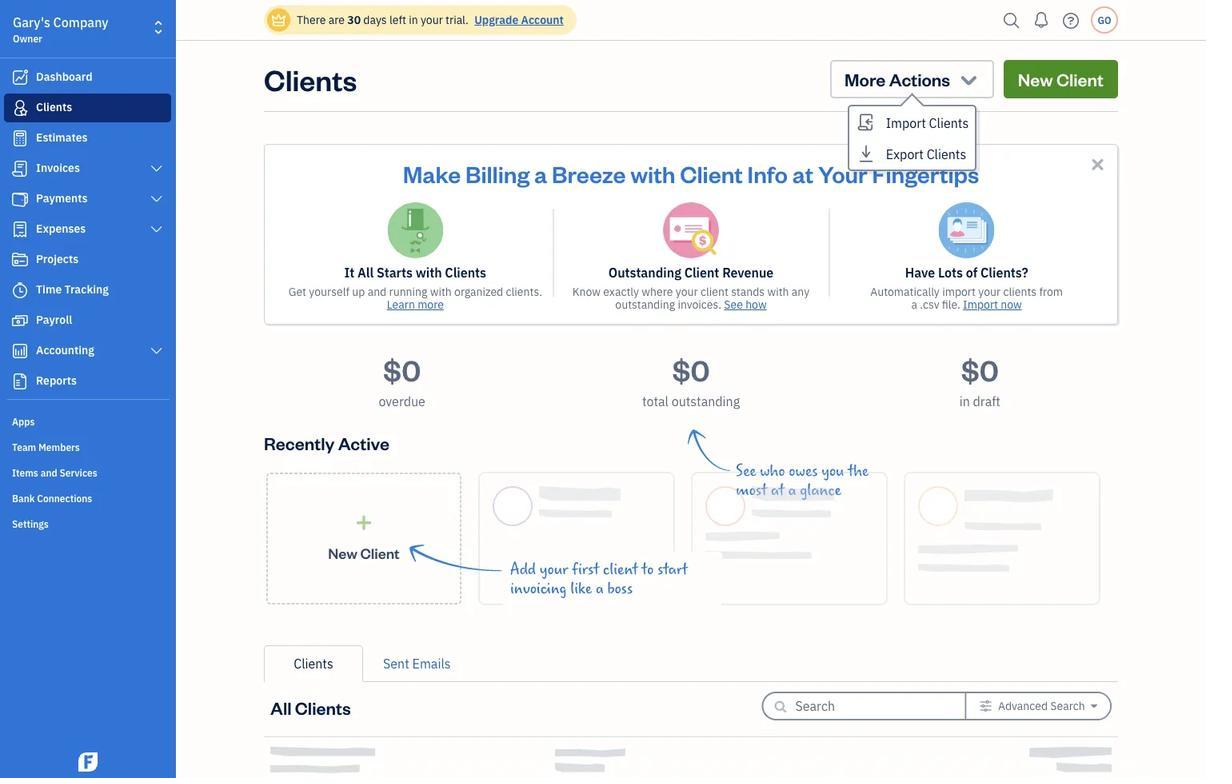 Task type: describe. For each thing, give the bounding box(es) containing it.
dashboard
[[36, 69, 92, 84]]

clients inside it all starts with clients get yourself up and running with organized clients. learn more
[[445, 264, 486, 281]]

team members link
[[4, 434, 171, 458]]

file.
[[942, 297, 960, 312]]

billing
[[465, 158, 530, 188]]

sent emails
[[383, 655, 451, 672]]

export clients
[[886, 146, 966, 163]]

client down go to help image
[[1056, 68, 1104, 90]]

know exactly where your client stands with any outstanding invoices.
[[572, 284, 809, 312]]

0 vertical spatial new client
[[1018, 68, 1104, 90]]

projects
[[36, 252, 79, 266]]

there
[[297, 12, 326, 27]]

more
[[845, 68, 886, 90]]

projects link
[[4, 246, 171, 274]]

there are 30 days left in your trial. upgrade account
[[297, 12, 564, 27]]

timer image
[[10, 282, 30, 298]]

recently
[[264, 431, 335, 454]]

$0 for $0 overdue
[[383, 350, 421, 388]]

running
[[389, 284, 427, 299]]

see how
[[724, 297, 767, 312]]

expense image
[[10, 222, 30, 238]]

caretdown image
[[1091, 700, 1097, 713]]

chevrondown image
[[958, 68, 980, 90]]

breeze
[[552, 158, 626, 188]]

bank
[[12, 492, 35, 505]]

all clients
[[270, 696, 351, 719]]

0 horizontal spatial new
[[328, 544, 357, 562]]

at inside the see who owes you the most at a glance
[[771, 481, 784, 499]]

upgrade
[[474, 12, 518, 27]]

import clients
[[886, 114, 969, 131]]

search
[[1050, 699, 1085, 713]]

payments
[[36, 191, 88, 206]]

in inside the $0 in draft
[[959, 393, 970, 410]]

total
[[642, 393, 669, 410]]

now
[[1001, 297, 1022, 312]]

who
[[760, 462, 785, 480]]

close image
[[1088, 155, 1107, 174]]

clients
[[1003, 284, 1037, 299]]

add your first client to start invoicing like a boss
[[510, 561, 688, 597]]

outstanding inside know exactly where your client stands with any outstanding invoices.
[[615, 297, 675, 312]]

advanced
[[998, 699, 1048, 713]]

reports
[[36, 373, 77, 388]]

organized
[[454, 284, 503, 299]]

items
[[12, 466, 38, 479]]

settings image
[[979, 700, 992, 713]]

0 horizontal spatial in
[[409, 12, 418, 27]]

client image
[[10, 100, 30, 116]]

outstanding inside $0 total outstanding
[[672, 393, 740, 410]]

any
[[792, 284, 809, 299]]

more
[[418, 297, 444, 312]]

company
[[53, 14, 108, 31]]

see for see how
[[724, 297, 743, 312]]

first
[[572, 561, 599, 578]]

30
[[347, 12, 361, 27]]

chevron large down image for expenses
[[149, 223, 164, 236]]

most
[[736, 481, 767, 499]]

with right the breeze
[[630, 158, 675, 188]]

apps link
[[4, 409, 171, 433]]

go
[[1098, 14, 1111, 26]]

payment image
[[10, 191, 30, 207]]

import inside have lots of clients? automatically import your clients from a .csv file. import now
[[963, 297, 998, 312]]

outstanding client revenue
[[608, 264, 774, 281]]

outstanding
[[608, 264, 681, 281]]

invoices.
[[678, 297, 721, 312]]

your
[[818, 158, 867, 188]]

have lots of clients? automatically import your clients from a .csv file. import now
[[870, 264, 1063, 312]]

a inside have lots of clients? automatically import your clients from a .csv file. import now
[[911, 297, 917, 312]]

upgrade account link
[[471, 12, 564, 27]]

like
[[570, 580, 592, 597]]

0 vertical spatial at
[[792, 158, 814, 188]]

emails
[[412, 655, 451, 672]]

owes
[[789, 462, 818, 480]]

1 vertical spatial clients link
[[264, 645, 363, 682]]

owner
[[13, 32, 42, 45]]

it
[[344, 264, 355, 281]]

lots
[[938, 264, 963, 281]]

team
[[12, 441, 36, 453]]

chevron large down image for invoices
[[149, 162, 164, 175]]

dashboard image
[[10, 70, 30, 86]]

search image
[[999, 8, 1024, 32]]

actions
[[889, 68, 950, 90]]

make
[[403, 158, 461, 188]]

know
[[572, 284, 601, 299]]

expenses link
[[4, 215, 171, 244]]

automatically
[[870, 284, 940, 299]]

client inside know exactly where your client stands with any outstanding invoices.
[[701, 284, 728, 299]]

where
[[642, 284, 673, 299]]

client inside 'add your first client to start invoicing like a boss'
[[603, 561, 638, 578]]

export clients button
[[849, 138, 975, 170]]

time tracking
[[36, 282, 109, 297]]

1 vertical spatial new client
[[328, 544, 400, 562]]

members
[[38, 441, 80, 453]]

have
[[905, 264, 935, 281]]

from
[[1039, 284, 1063, 299]]

bank connections link
[[4, 485, 171, 509]]

revenue
[[722, 264, 774, 281]]

1 horizontal spatial new
[[1018, 68, 1053, 90]]

client up know exactly where your client stands with any outstanding invoices. at the top of page
[[684, 264, 719, 281]]

$0 for $0 in draft
[[961, 350, 999, 388]]

are
[[328, 12, 345, 27]]

estimates link
[[4, 124, 171, 153]]

settings link
[[4, 511, 171, 535]]

starts
[[377, 264, 413, 281]]



Task type: locate. For each thing, give the bounding box(es) containing it.
$0 down invoices.
[[672, 350, 710, 388]]

your up "invoicing"
[[540, 561, 568, 578]]

draft
[[973, 393, 1000, 410]]

time tracking link
[[4, 276, 171, 305]]

learn
[[387, 297, 415, 312]]

1 chevron large down image from the top
[[149, 162, 164, 175]]

at down who
[[771, 481, 784, 499]]

1 horizontal spatial $0
[[672, 350, 710, 388]]

1 vertical spatial outstanding
[[672, 393, 740, 410]]

yourself
[[309, 284, 350, 299]]

your down clients?
[[978, 284, 1001, 299]]

see inside the see who owes you the most at a glance
[[736, 462, 756, 480]]

tracking
[[64, 282, 109, 297]]

apps
[[12, 415, 35, 428]]

0 vertical spatial import
[[886, 114, 926, 131]]

sent
[[383, 655, 409, 672]]

$0 for $0 total outstanding
[[672, 350, 710, 388]]

0 horizontal spatial clients link
[[4, 94, 171, 122]]

0 horizontal spatial all
[[270, 696, 292, 719]]

days
[[363, 12, 387, 27]]

new client down plus icon
[[328, 544, 400, 562]]

$0 up draft
[[961, 350, 999, 388]]

chevron large down image up projects link
[[149, 223, 164, 236]]

1 vertical spatial see
[[736, 462, 756, 480]]

info
[[747, 158, 788, 188]]

bank connections
[[12, 492, 92, 505]]

payroll link
[[4, 306, 171, 335]]

0 horizontal spatial $0
[[383, 350, 421, 388]]

and
[[368, 284, 386, 299], [41, 466, 57, 479]]

trial.
[[446, 12, 469, 27]]

it all starts with clients get yourself up and running with organized clients. learn more
[[288, 264, 542, 312]]

0 horizontal spatial new client
[[328, 544, 400, 562]]

1 vertical spatial new client link
[[266, 473, 461, 605]]

see left how
[[724, 297, 743, 312]]

and inside it all starts with clients get yourself up and running with organized clients. learn more
[[368, 284, 386, 299]]

1 horizontal spatial clients link
[[264, 645, 363, 682]]

client
[[1056, 68, 1104, 90], [680, 158, 743, 188], [684, 264, 719, 281], [360, 544, 400, 562]]

1 vertical spatial import
[[963, 297, 998, 312]]

0 vertical spatial clients link
[[4, 94, 171, 122]]

chevron large down image inside expenses link
[[149, 223, 164, 236]]

time
[[36, 282, 62, 297]]

your down outstanding client revenue
[[676, 284, 698, 299]]

.csv
[[920, 297, 939, 312]]

a down owes
[[788, 481, 796, 499]]

clients inside main element
[[36, 100, 72, 114]]

go button
[[1091, 6, 1118, 34]]

1 vertical spatial all
[[270, 696, 292, 719]]

with
[[630, 158, 675, 188], [416, 264, 442, 281], [430, 284, 452, 299], [767, 284, 789, 299]]

$0 up overdue
[[383, 350, 421, 388]]

sent emails link
[[363, 645, 471, 682]]

advanced search button
[[967, 693, 1110, 719]]

1 horizontal spatial all
[[358, 264, 374, 281]]

1 vertical spatial at
[[771, 481, 784, 499]]

export
[[886, 146, 924, 163]]

new down notifications icon at the right of page
[[1018, 68, 1053, 90]]

0 vertical spatial see
[[724, 297, 743, 312]]

have lots of clients? image
[[939, 202, 995, 258]]

clients link down "dashboard" link
[[4, 94, 171, 122]]

team members
[[12, 441, 80, 453]]

client up boss
[[603, 561, 638, 578]]

Search text field
[[795, 693, 939, 719]]

0 horizontal spatial and
[[41, 466, 57, 479]]

1 horizontal spatial new client link
[[1004, 60, 1118, 98]]

2 $0 from the left
[[672, 350, 710, 388]]

client down outstanding client revenue
[[701, 284, 728, 299]]

0 vertical spatial and
[[368, 284, 386, 299]]

new
[[1018, 68, 1053, 90], [328, 544, 357, 562]]

outstanding down outstanding
[[615, 297, 675, 312]]

client left info
[[680, 158, 743, 188]]

stands
[[731, 284, 765, 299]]

your
[[421, 12, 443, 27], [676, 284, 698, 299], [978, 284, 1001, 299], [540, 561, 568, 578]]

outstanding client revenue image
[[663, 202, 719, 258]]

expenses
[[36, 221, 86, 236]]

crown image
[[270, 12, 287, 28]]

3 $0 from the left
[[961, 350, 999, 388]]

your left trial.
[[421, 12, 443, 27]]

plus image
[[355, 514, 373, 531]]

chevron large down image inside accounting link
[[149, 345, 164, 357]]

0 horizontal spatial client
[[603, 561, 638, 578]]

chevron large down image
[[149, 223, 164, 236], [149, 345, 164, 357]]

a inside the see who owes you the most at a glance
[[788, 481, 796, 499]]

1 chevron large down image from the top
[[149, 223, 164, 236]]

accounting link
[[4, 337, 171, 365]]

your inside 'add your first client to start invoicing like a boss'
[[540, 561, 568, 578]]

a left .csv
[[911, 297, 917, 312]]

project image
[[10, 252, 30, 268]]

at right info
[[792, 158, 814, 188]]

items and services link
[[4, 460, 171, 484]]

import clients button
[[849, 106, 975, 138]]

new client link
[[1004, 60, 1118, 98], [266, 473, 461, 605]]

0 vertical spatial in
[[409, 12, 418, 27]]

go to help image
[[1058, 8, 1084, 32]]

to
[[642, 561, 654, 578]]

clients link up the all clients
[[264, 645, 363, 682]]

1 vertical spatial client
[[603, 561, 638, 578]]

services
[[60, 466, 97, 479]]

0 vertical spatial client
[[701, 284, 728, 299]]

with up running
[[416, 264, 442, 281]]

0 vertical spatial chevron large down image
[[149, 223, 164, 236]]

and right up
[[368, 284, 386, 299]]

chevron large down image inside invoices 'link'
[[149, 162, 164, 175]]

more actions
[[845, 68, 950, 90]]

with inside know exactly where your client stands with any outstanding invoices.
[[767, 284, 789, 299]]

all
[[358, 264, 374, 281], [270, 696, 292, 719]]

1 vertical spatial chevron large down image
[[149, 345, 164, 357]]

import
[[886, 114, 926, 131], [963, 297, 998, 312]]

chevron large down image up payments "link"
[[149, 162, 164, 175]]

1 vertical spatial chevron large down image
[[149, 193, 164, 206]]

chevron large down image for payments
[[149, 193, 164, 206]]

import right file.
[[963, 297, 998, 312]]

chart image
[[10, 343, 30, 359]]

left
[[389, 12, 406, 27]]

$0 inside the $0 in draft
[[961, 350, 999, 388]]

0 vertical spatial all
[[358, 264, 374, 281]]

a
[[534, 158, 547, 188], [911, 297, 917, 312], [788, 481, 796, 499], [596, 580, 604, 597]]

freshbooks image
[[75, 753, 101, 772]]

1 vertical spatial new
[[328, 544, 357, 562]]

payroll
[[36, 312, 72, 327]]

and inside items and services link
[[41, 466, 57, 479]]

of
[[966, 264, 978, 281]]

1 horizontal spatial client
[[701, 284, 728, 299]]

a inside 'add your first client to start invoicing like a boss'
[[596, 580, 604, 597]]

the
[[848, 462, 869, 480]]

see
[[724, 297, 743, 312], [736, 462, 756, 480]]

client down plus icon
[[360, 544, 400, 562]]

get
[[288, 284, 306, 299]]

accounting
[[36, 343, 94, 357]]

$0 in draft
[[959, 350, 1000, 410]]

$0 inside $0 total outstanding
[[672, 350, 710, 388]]

import
[[942, 284, 976, 299]]

$0 total outstanding
[[642, 350, 740, 410]]

add
[[510, 561, 536, 578]]

dashboard link
[[4, 63, 171, 92]]

2 horizontal spatial $0
[[961, 350, 999, 388]]

more actions button
[[830, 60, 994, 98]]

outstanding right total
[[672, 393, 740, 410]]

at
[[792, 158, 814, 188], [771, 481, 784, 499]]

import up export clients button
[[886, 114, 926, 131]]

clients.
[[506, 284, 542, 299]]

see up most
[[736, 462, 756, 480]]

chevron large down image for accounting
[[149, 345, 164, 357]]

start
[[657, 561, 688, 578]]

1 horizontal spatial new client
[[1018, 68, 1104, 90]]

new down plus icon
[[328, 544, 357, 562]]

it all starts with clients image
[[387, 202, 443, 258]]

$0 inside $0 overdue
[[383, 350, 421, 388]]

and right the items
[[41, 466, 57, 479]]

money image
[[10, 313, 30, 329]]

0 vertical spatial new
[[1018, 68, 1053, 90]]

1 $0 from the left
[[383, 350, 421, 388]]

1 horizontal spatial import
[[963, 297, 998, 312]]

0 horizontal spatial at
[[771, 481, 784, 499]]

notifications image
[[1028, 4, 1054, 36]]

2 chevron large down image from the top
[[149, 345, 164, 357]]

main element
[[0, 0, 216, 778]]

see who owes you the most at a glance
[[736, 462, 869, 499]]

0 vertical spatial chevron large down image
[[149, 162, 164, 175]]

1 horizontal spatial at
[[792, 158, 814, 188]]

chevron large down image
[[149, 162, 164, 175], [149, 193, 164, 206]]

settings
[[12, 517, 49, 530]]

your inside have lots of clients? automatically import your clients from a .csv file. import now
[[978, 284, 1001, 299]]

your inside know exactly where your client stands with any outstanding invoices.
[[676, 284, 698, 299]]

import inside button
[[886, 114, 926, 131]]

clients link
[[4, 94, 171, 122], [264, 645, 363, 682]]

0 horizontal spatial new client link
[[266, 473, 461, 605]]

new client down go to help image
[[1018, 68, 1104, 90]]

reports link
[[4, 367, 171, 396]]

make billing a breeze with client info at your fingertips
[[403, 158, 979, 188]]

all inside it all starts with clients get yourself up and running with organized clients. learn more
[[358, 264, 374, 281]]

advanced search
[[998, 699, 1085, 713]]

report image
[[10, 373, 30, 389]]

in right left
[[409, 12, 418, 27]]

account
[[521, 12, 564, 27]]

up
[[352, 284, 365, 299]]

in left draft
[[959, 393, 970, 410]]

with left any
[[767, 284, 789, 299]]

chevron large down image down payroll link
[[149, 345, 164, 357]]

see for see who owes you the most at a glance
[[736, 462, 756, 480]]

0 vertical spatial new client link
[[1004, 60, 1118, 98]]

a right like
[[596, 580, 604, 597]]

2 chevron large down image from the top
[[149, 193, 164, 206]]

a right billing
[[534, 158, 547, 188]]

1 vertical spatial and
[[41, 466, 57, 479]]

invoices
[[36, 160, 80, 175]]

0 vertical spatial outstanding
[[615, 297, 675, 312]]

glance
[[800, 481, 841, 499]]

estimates
[[36, 130, 88, 145]]

estimate image
[[10, 130, 30, 146]]

chevron large down image up expenses link
[[149, 193, 164, 206]]

1 vertical spatial in
[[959, 393, 970, 410]]

invoice image
[[10, 161, 30, 177]]

1 horizontal spatial in
[[959, 393, 970, 410]]

payments link
[[4, 185, 171, 214]]

1 horizontal spatial and
[[368, 284, 386, 299]]

0 horizontal spatial import
[[886, 114, 926, 131]]

with right running
[[430, 284, 452, 299]]



Task type: vqa. For each thing, say whether or not it's contained in the screenshot.
options
no



